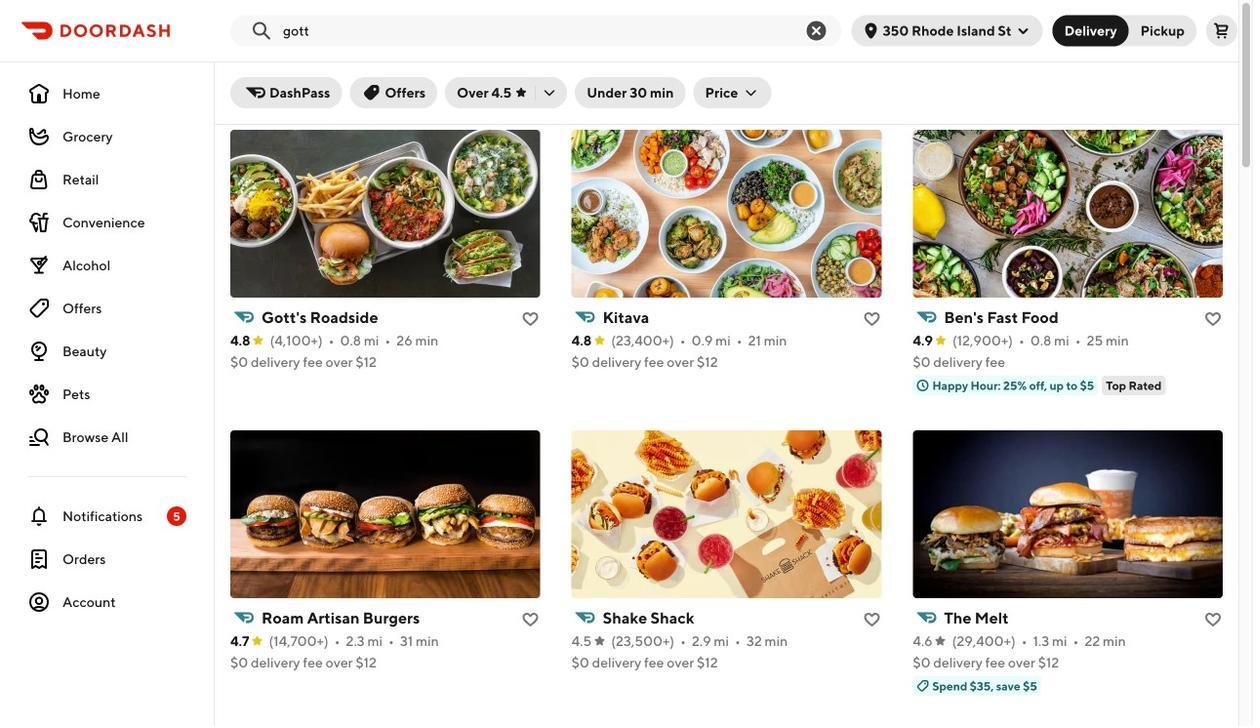 Task type: describe. For each thing, give the bounding box(es) containing it.
toggle order method (delivery or pickup) option group
[[1053, 15, 1197, 46]]

Store search: begin typing to search for stores available on DoorDash text field
[[283, 21, 790, 41]]

clear search input image
[[805, 19, 829, 42]]



Task type: vqa. For each thing, say whether or not it's contained in the screenshot.
for in the Look For The Dashpass Logo To Find All Eligible Dashpass Merchants In Your Area. Doordash And Dashpass Supports 19K+ Merchants Nationwide. That'S Thousands Of Your Favorite Restaurants, Grocery Stores, Convenience Stores, And More At Your Fingertips.
no



Task type: locate. For each thing, give the bounding box(es) containing it.
0 items, open order cart image
[[1215, 23, 1230, 39]]

None button
[[1053, 15, 1130, 46], [1118, 15, 1197, 46], [1053, 15, 1130, 46], [1118, 15, 1197, 46]]



